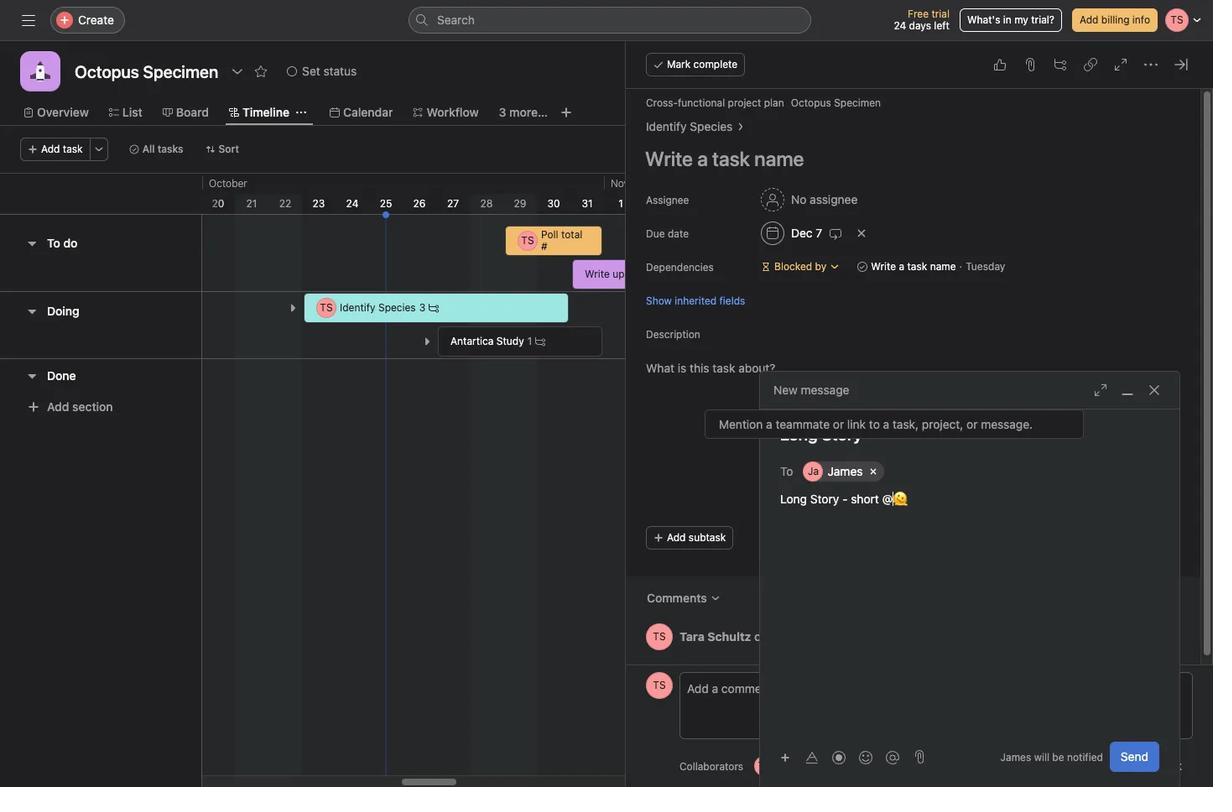 Task type: locate. For each thing, give the bounding box(es) containing it.
leftcount image right study at the top left of page
[[536, 337, 546, 347]]

0 vertical spatial 24
[[894, 19, 907, 32]]

sort
[[219, 143, 239, 155]]

0 vertical spatial james
[[828, 464, 863, 479]]

collapse task list for the section to do image
[[25, 237, 39, 250]]

0 horizontal spatial to
[[47, 236, 60, 250]]

task left more actions image
[[63, 143, 83, 155]]

write for write a task name
[[872, 260, 897, 273]]

all tasks button
[[121, 138, 191, 161]]

1 horizontal spatial identify
[[646, 119, 687, 133]]

1 horizontal spatial james
[[1001, 751, 1032, 764]]

add inside button
[[47, 400, 69, 414]]

insert an object image
[[781, 753, 791, 763]]

doing
[[47, 304, 80, 318]]

send button
[[1111, 742, 1160, 772]]

free trial 24 days left
[[894, 8, 950, 32]]

to left ja
[[781, 464, 794, 478]]

22
[[279, 197, 292, 210]]

project
[[728, 97, 762, 109]]

add subtask image
[[1054, 58, 1068, 71]]

due
[[646, 228, 665, 240]]

0 vertical spatial identify species
[[646, 119, 733, 133]]

a
[[900, 260, 905, 273]]

overview
[[37, 105, 89, 119]]

27
[[447, 197, 459, 210]]

add down 'overview' link
[[41, 143, 60, 155]]

more actions for this task image
[[1145, 58, 1159, 71]]

add subtask
[[667, 531, 726, 544]]

blocked by
[[775, 260, 827, 273]]

task right leave
[[1159, 759, 1183, 773]]

20
[[212, 197, 224, 210]]

3 up 'show subtasks for task antartica study' image in the top of the page
[[419, 301, 426, 314]]

add or remove collaborators image
[[832, 761, 842, 772]]

full screen image
[[1115, 58, 1128, 71]]

what's
[[968, 13, 1001, 26]]

species
[[690, 119, 733, 133], [379, 301, 416, 314]]

1 vertical spatial identify
[[340, 301, 376, 314]]

0 likes. click to like this task image
[[994, 58, 1007, 71]]

dec
[[792, 226, 813, 240]]

name
[[931, 260, 957, 273]]

plan
[[765, 97, 785, 109]]

1 horizontal spatial 3
[[499, 105, 507, 119]]

26
[[413, 197, 426, 210]]

0 horizontal spatial 3
[[419, 301, 426, 314]]

to for to
[[781, 464, 794, 478]]

calendar
[[343, 105, 393, 119]]

leave
[[1124, 759, 1156, 773]]

formatting image
[[806, 751, 819, 764]]

3
[[499, 105, 507, 119], [419, 301, 426, 314]]

0 vertical spatial 3
[[499, 105, 507, 119]]

1 horizontal spatial write
[[872, 260, 897, 273]]

identify species inside dialog
[[646, 119, 733, 133]]

all tasks
[[142, 143, 183, 155]]

25
[[380, 197, 392, 210]]

3 left the more…
[[499, 105, 507, 119]]

james row
[[804, 462, 1157, 486]]

ts for middle ts button
[[653, 679, 666, 692]]

0 horizontal spatial james
[[828, 464, 863, 479]]

tuesday
[[966, 260, 1006, 273]]

0 horizontal spatial identify species
[[340, 301, 416, 314]]

show options image
[[231, 65, 244, 78]]

1 right study at the top left of page
[[528, 335, 532, 348]]

collaborators
[[680, 760, 744, 773]]

1 horizontal spatial 24
[[894, 19, 907, 32]]

1 vertical spatial ts button
[[646, 672, 673, 699]]

30
[[548, 197, 560, 210]]

add task button
[[20, 138, 90, 161]]

identify species
[[646, 119, 733, 133], [340, 301, 416, 314]]

november
[[611, 177, 660, 190]]

1 vertical spatial identify species
[[340, 301, 416, 314]]

0 vertical spatial leftcount image
[[429, 303, 439, 313]]

to do
[[47, 236, 78, 250]]

1 horizontal spatial species
[[690, 119, 733, 133]]

list link
[[109, 103, 143, 122]]

add section
[[47, 400, 113, 414]]

to inside dialog
[[781, 464, 794, 478]]

None text field
[[71, 56, 223, 86]]

task right a
[[908, 260, 928, 273]]

3 inside dropdown button
[[499, 105, 507, 119]]

james for james will be notified
[[1001, 751, 1032, 764]]

add for add billing info
[[1080, 13, 1099, 26]]

collapse task list for the section doing image
[[25, 305, 39, 318]]

24 left days
[[894, 19, 907, 32]]

board
[[176, 105, 209, 119]]

repeats image
[[830, 227, 843, 240]]

poll
[[541, 228, 559, 241]]

identify inside dialog
[[646, 119, 687, 133]]

leftcount image up 'show subtasks for task antartica study' image in the top of the page
[[429, 303, 439, 313]]

left
[[935, 19, 950, 32]]

1 horizontal spatial 1
[[619, 197, 624, 210]]

mark complete button
[[646, 53, 746, 76]]

0 vertical spatial identify
[[646, 119, 687, 133]]

short
[[851, 492, 880, 506]]

octopus
[[791, 97, 832, 109]]

1 vertical spatial to
[[781, 464, 794, 478]]

james
[[828, 464, 863, 479], [1001, 751, 1032, 764]]

james will be notified
[[1001, 751, 1104, 764]]

leftcount image
[[429, 303, 439, 313], [536, 337, 546, 347]]

add left subtask
[[667, 531, 686, 544]]

24
[[894, 19, 907, 32], [346, 197, 359, 210]]

to inside button
[[47, 236, 60, 250]]

0 horizontal spatial identify
[[340, 301, 376, 314]]

0 horizontal spatial write
[[585, 268, 610, 280]]

dialog
[[626, 41, 1214, 787], [761, 372, 1180, 787]]

0 vertical spatial 1
[[619, 197, 624, 210]]

1 horizontal spatial identify species
[[646, 119, 733, 133]]

ts button
[[646, 624, 673, 651], [646, 672, 673, 699], [755, 756, 775, 777]]

to for to do
[[47, 236, 60, 250]]

1 vertical spatial 3
[[419, 301, 426, 314]]

0 vertical spatial species
[[690, 119, 733, 133]]

24 left 25
[[346, 197, 359, 210]]

antartica study
[[451, 335, 524, 348]]

dialog containing identify species
[[626, 41, 1214, 787]]

0 horizontal spatial 24
[[346, 197, 359, 210]]

species inside main content
[[690, 119, 733, 133]]

1 vertical spatial species
[[379, 301, 416, 314]]

status
[[324, 64, 357, 78]]

1 vertical spatial 24
[[346, 197, 359, 210]]

james cell
[[804, 462, 884, 482]]

board link
[[163, 103, 209, 122]]

1 vertical spatial 1
[[528, 335, 532, 348]]

expand sidebar image
[[22, 13, 35, 27]]

dec 7 button
[[754, 218, 851, 248]]

blocked
[[775, 260, 813, 273]]

story
[[811, 492, 840, 506]]

add for add section
[[47, 400, 69, 414]]

add for add task
[[41, 143, 60, 155]]

tara schultz created this task
[[680, 629, 848, 643]]

do
[[63, 236, 78, 250]]

write left a
[[872, 260, 897, 273]]

Add subject text field
[[761, 423, 1180, 447]]

add
[[1080, 13, 1099, 26], [41, 143, 60, 155], [47, 400, 69, 414], [667, 531, 686, 544]]

james left will
[[1001, 751, 1032, 764]]

search button
[[409, 7, 812, 34]]

2 vertical spatial ts button
[[755, 756, 775, 777]]

write inside dialog
[[872, 260, 897, 273]]

section
[[72, 400, 113, 414]]

tara
[[680, 629, 705, 643]]

toolbar
[[774, 745, 908, 769]]

0 horizontal spatial 1
[[528, 335, 532, 348]]

task
[[63, 143, 83, 155], [908, 260, 928, 273], [824, 629, 848, 643], [1159, 759, 1183, 773]]

add inside button
[[41, 143, 60, 155]]

leftcount image for 1
[[536, 337, 546, 347]]

workflow
[[427, 105, 479, 119]]

what's in my trial? button
[[960, 8, 1063, 32]]

1 horizontal spatial leftcount image
[[536, 337, 546, 347]]

ts
[[522, 234, 534, 247], [320, 301, 333, 314], [653, 630, 666, 643], [653, 679, 666, 692], [758, 760, 771, 772]]

21
[[246, 197, 257, 210]]

add task
[[41, 143, 83, 155]]

show subtasks for task antartica study image
[[422, 337, 432, 347]]

dialog containing new message
[[761, 372, 1180, 787]]

calendar link
[[330, 103, 393, 122]]

write left up
[[585, 268, 610, 280]]

trial?
[[1032, 13, 1055, 26]]

identify
[[646, 119, 687, 133], [340, 301, 376, 314]]

0 vertical spatial to
[[47, 236, 60, 250]]

main content
[[626, 89, 1201, 672]]

rocket image
[[30, 61, 50, 81]]

show inherited fields button
[[646, 293, 746, 309]]

0 horizontal spatial leftcount image
[[429, 303, 439, 313]]

task inside button
[[63, 143, 83, 155]]

31
[[582, 197, 593, 210]]

main content inside dialog
[[626, 89, 1201, 672]]

emoji image
[[860, 751, 873, 764]]

trial
[[932, 8, 950, 20]]

comments
[[647, 591, 707, 605]]

write up report
[[585, 268, 657, 280]]

add down done button
[[47, 400, 69, 414]]

james up '-'
[[828, 464, 863, 479]]

1 horizontal spatial to
[[781, 464, 794, 478]]

1 vertical spatial leftcount image
[[536, 337, 546, 347]]

october
[[209, 177, 248, 190]]

more actions image
[[94, 144, 104, 154]]

1 vertical spatial james
[[1001, 751, 1032, 764]]

1
[[619, 197, 624, 210], [528, 335, 532, 348]]

identify right show subtasks for task identify species image
[[340, 301, 376, 314]]

add left billing at the top right of the page
[[1080, 13, 1099, 26]]

0 horizontal spatial species
[[379, 301, 416, 314]]

james inside cell
[[828, 464, 863, 479]]

add inside dialog
[[667, 531, 686, 544]]

identify down cross-
[[646, 119, 687, 133]]

leftcount image for 3
[[429, 303, 439, 313]]

to
[[47, 236, 60, 250], [781, 464, 794, 478]]

to left 'do' in the top of the page
[[47, 236, 60, 250]]

1 down november
[[619, 197, 624, 210]]

main content containing identify species
[[626, 89, 1201, 672]]



Task type: vqa. For each thing, say whether or not it's contained in the screenshot.
"Add field" Button on the right
no



Task type: describe. For each thing, give the bounding box(es) containing it.
functional
[[678, 97, 726, 109]]

mark
[[667, 58, 691, 71]]

minimize image
[[1122, 384, 1135, 397]]

done button
[[47, 361, 76, 391]]

24 inside free trial 24 days left
[[894, 19, 907, 32]]

tasks
[[158, 143, 183, 155]]

3 for 3 more…
[[499, 105, 507, 119]]

description
[[646, 328, 701, 341]]

doing button
[[47, 296, 80, 327]]

new message
[[774, 383, 850, 397]]

expand popout to full screen image
[[1095, 384, 1108, 397]]

set
[[302, 64, 320, 78]]

done
[[47, 368, 76, 382]]

total
[[562, 228, 583, 241]]

7
[[816, 226, 823, 240]]

collapse task list for the section done image
[[25, 369, 39, 382]]

attachments: add a file to this task, image
[[1024, 58, 1038, 71]]

overview link
[[24, 103, 89, 122]]

3 for 3
[[419, 301, 426, 314]]

to do button
[[47, 228, 78, 259]]

mark complete
[[667, 58, 738, 71]]

close image
[[1148, 384, 1162, 397]]

all
[[142, 143, 155, 155]]

dependencies
[[646, 261, 714, 274]]

cross-functional project plan link
[[646, 97, 785, 109]]

29
[[514, 197, 527, 210]]

antartica
[[451, 335, 494, 348]]

close details image
[[1175, 58, 1189, 71]]

days
[[910, 19, 932, 32]]

schultz
[[708, 629, 752, 643]]

leave task
[[1124, 759, 1183, 773]]

info
[[1133, 13, 1151, 26]]

list
[[122, 105, 143, 119]]

ts for ts button to the bottom
[[758, 760, 771, 772]]

inherited
[[675, 294, 717, 307]]

add for add subtask
[[667, 531, 686, 544]]

show subtasks for task identify species image
[[288, 303, 298, 313]]

comments button
[[636, 583, 732, 614]]

write a task name
[[872, 260, 957, 273]]

no assignee button
[[754, 185, 866, 215]]

add section button
[[20, 392, 120, 422]]

write for write up report
[[585, 268, 610, 280]]

at mention image
[[887, 751, 900, 764]]

timeline link
[[229, 103, 290, 122]]

28
[[481, 197, 493, 210]]

set status
[[302, 64, 357, 78]]

0 vertical spatial ts button
[[646, 624, 673, 651]]

task inside 'button'
[[1159, 759, 1183, 773]]

record a video image
[[833, 751, 846, 764]]

search list box
[[409, 7, 812, 34]]

more…
[[510, 105, 548, 119]]

notified
[[1068, 751, 1104, 764]]

study
[[497, 335, 524, 348]]

no assignee
[[792, 192, 858, 207]]

assignee
[[646, 194, 690, 207]]

this
[[800, 629, 821, 643]]

ja
[[808, 465, 819, 478]]

fields
[[720, 294, 746, 307]]

create
[[78, 13, 114, 27]]

workflow link
[[413, 103, 479, 122]]

identify species link
[[646, 118, 733, 136]]

long story - short @🫠
[[781, 492, 909, 506]]

send
[[1121, 750, 1149, 764]]

#
[[541, 240, 548, 253]]

assignee
[[810, 192, 858, 207]]

created
[[755, 629, 797, 643]]

free
[[908, 8, 929, 20]]

show
[[646, 294, 672, 307]]

set status button
[[280, 60, 365, 83]]

add subtask button
[[646, 526, 734, 550]]

blocked by button
[[754, 255, 848, 279]]

cross-functional project plan octopus specimen
[[646, 97, 881, 109]]

1 inside november 1
[[619, 197, 624, 210]]

my
[[1015, 13, 1029, 26]]

november 1
[[611, 177, 660, 210]]

3 more…
[[499, 105, 548, 119]]

-
[[843, 492, 848, 506]]

add tab image
[[560, 106, 573, 119]]

ts for the top ts button
[[653, 630, 666, 643]]

clear due date image
[[857, 228, 867, 238]]

tara schultz link
[[680, 629, 752, 643]]

search
[[437, 13, 475, 27]]

toolbar inside dialog
[[774, 745, 908, 769]]

james for james
[[828, 464, 863, 479]]

add billing info button
[[1073, 8, 1159, 32]]

dec 7
[[792, 226, 823, 240]]

3 more… button
[[499, 103, 548, 122]]

date
[[668, 228, 689, 240]]

report
[[628, 268, 657, 280]]

up
[[613, 268, 625, 280]]

add billing info
[[1080, 13, 1151, 26]]

in
[[1004, 13, 1012, 26]]

complete
[[694, 58, 738, 71]]

sort button
[[198, 138, 247, 161]]

add to starred image
[[255, 65, 268, 78]]

copy task link image
[[1085, 58, 1098, 71]]

Task Name text field
[[635, 139, 1181, 178]]

task right this
[[824, 629, 848, 643]]

tab actions image
[[296, 107, 306, 118]]

long
[[781, 492, 808, 506]]



